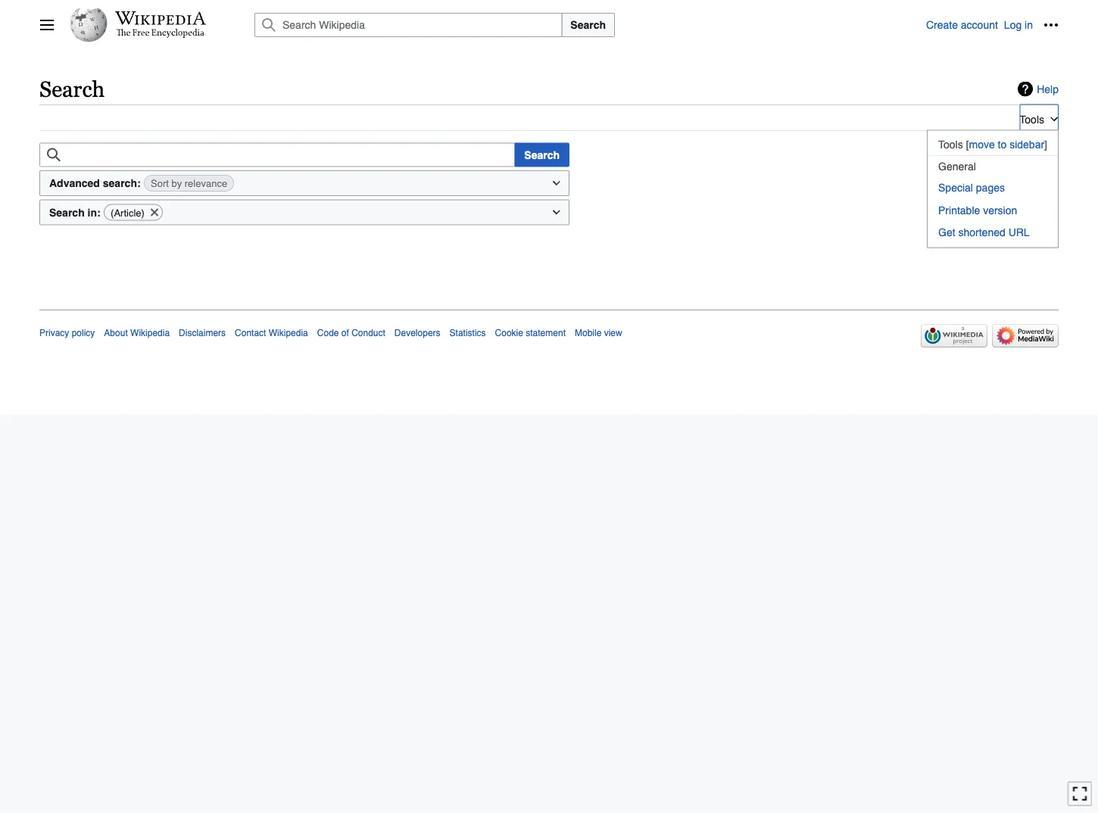 Task type: vqa. For each thing, say whether or not it's contained in the screenshot.
us
no



Task type: locate. For each thing, give the bounding box(es) containing it.
sort by relevance
[[151, 178, 227, 189]]

statement
[[526, 328, 566, 339]]

0 horizontal spatial wikipedia
[[130, 328, 170, 339]]

of
[[341, 328, 349, 339]]

wikimedia foundation image
[[921, 324, 988, 348]]

in:
[[88, 207, 101, 219]]

wikipedia right about
[[130, 328, 170, 339]]

printable version link
[[928, 200, 1058, 221]]

policy
[[72, 328, 95, 339]]

0 horizontal spatial tools
[[938, 138, 963, 150]]

None search field
[[39, 143, 515, 167]]

privacy policy
[[39, 328, 95, 339]]

search in: element
[[39, 199, 570, 225]]

sidebar
[[1010, 139, 1045, 150]]

developers link
[[395, 328, 440, 339]]

privacy
[[39, 328, 69, 339]]

search main content
[[33, 68, 1065, 272]]

mobile view
[[575, 328, 622, 339]]

disclaimers link
[[179, 328, 226, 339]]

search button
[[561, 13, 615, 37], [515, 143, 570, 167]]

create
[[926, 19, 958, 31]]

1 horizontal spatial tools
[[1020, 113, 1044, 125]]

0 vertical spatial search button
[[561, 13, 615, 37]]

statistics link
[[450, 328, 486, 339]]

the free encyclopedia image
[[116, 29, 205, 39]]

pages
[[976, 182, 1005, 194]]

relevance
[[185, 178, 227, 189]]

none search field inside search main content
[[39, 143, 515, 167]]

tools up the general
[[938, 138, 963, 150]]

tools move to sidebar
[[938, 138, 1045, 150]]

tools up sidebar
[[1020, 113, 1044, 125]]

contact
[[235, 328, 266, 339]]

search
[[571, 19, 606, 31], [39, 77, 105, 102], [524, 149, 560, 161], [49, 207, 85, 219]]

url
[[1009, 226, 1030, 239]]

1 vertical spatial search button
[[515, 143, 570, 167]]

disclaimers
[[179, 328, 226, 339]]

cookie statement
[[495, 328, 566, 339]]

special
[[938, 182, 973, 194]]

get shortened url link
[[928, 222, 1058, 243]]

version
[[983, 204, 1017, 216]]

privacy policy link
[[39, 328, 95, 339]]

wikipedia right contact
[[269, 328, 308, 339]]

printable version
[[938, 204, 1017, 216]]

0 vertical spatial tools
[[1020, 113, 1044, 125]]

1 vertical spatial tools
[[938, 138, 963, 150]]

1 wikipedia from the left
[[130, 328, 170, 339]]

log
[[1004, 19, 1022, 31]]

log in and more options image
[[1044, 17, 1059, 33]]

Search search field
[[236, 13, 926, 37]]

create account link
[[926, 19, 998, 31]]

footer
[[39, 310, 1059, 352]]

fullscreen image
[[1073, 787, 1088, 802]]

code
[[317, 328, 339, 339]]

code of conduct
[[317, 328, 385, 339]]

advanced search: element
[[39, 170, 570, 196]]

wikipedia
[[130, 328, 170, 339], [269, 328, 308, 339]]

conduct
[[352, 328, 385, 339]]

tools
[[1020, 113, 1044, 125], [938, 138, 963, 150]]

menu image
[[39, 17, 55, 33]]

1 horizontal spatial wikipedia
[[269, 328, 308, 339]]

2 wikipedia from the left
[[269, 328, 308, 339]]



Task type: describe. For each thing, give the bounding box(es) containing it.
developers
[[395, 328, 440, 339]]

log in link
[[1004, 19, 1033, 31]]

advanced
[[49, 177, 100, 189]]

about wikipedia
[[104, 328, 170, 339]]

powered by mediawiki image
[[992, 324, 1059, 348]]

move to sidebar button
[[966, 139, 1048, 151]]

(article)
[[111, 207, 145, 219]]

view
[[604, 328, 622, 339]]

by
[[172, 178, 182, 189]]

remove image
[[149, 205, 160, 220]]

move
[[969, 139, 995, 150]]

get
[[938, 226, 956, 239]]

shortened
[[959, 226, 1006, 239]]

mobile
[[575, 328, 602, 339]]

about
[[104, 328, 128, 339]]

get shortened url
[[938, 226, 1030, 239]]

cookie statement link
[[495, 328, 566, 339]]

in
[[1025, 19, 1033, 31]]

search in:
[[49, 207, 101, 219]]

advanced search:
[[49, 177, 141, 189]]

contact wikipedia link
[[235, 328, 308, 339]]

about wikipedia link
[[104, 328, 170, 339]]

Search Wikipedia search field
[[254, 13, 562, 37]]

mobile view link
[[575, 328, 622, 339]]

wikipedia image
[[115, 11, 206, 25]]

personal tools navigation
[[926, 13, 1063, 37]]

account
[[961, 19, 998, 31]]

tools for tools
[[1020, 113, 1044, 125]]

sort
[[151, 178, 169, 189]]

create account log in
[[926, 19, 1033, 31]]

wikipedia for contact wikipedia
[[269, 328, 308, 339]]

printable
[[938, 204, 980, 216]]

special pages link
[[928, 177, 1058, 199]]

footer containing privacy policy
[[39, 310, 1059, 352]]

help link
[[1018, 82, 1059, 97]]

special pages
[[938, 182, 1005, 194]]

code of conduct link
[[317, 328, 385, 339]]

cookie
[[495, 328, 523, 339]]

search button inside search main content
[[515, 143, 570, 167]]

help
[[1037, 83, 1059, 95]]

search:
[[103, 177, 141, 189]]

wikipedia for about wikipedia
[[130, 328, 170, 339]]

search inside search box
[[571, 19, 606, 31]]

contact wikipedia
[[235, 328, 308, 339]]

general
[[938, 161, 976, 173]]

tools for tools move to sidebar
[[938, 138, 963, 150]]

to
[[998, 139, 1007, 150]]

statistics
[[450, 328, 486, 339]]



